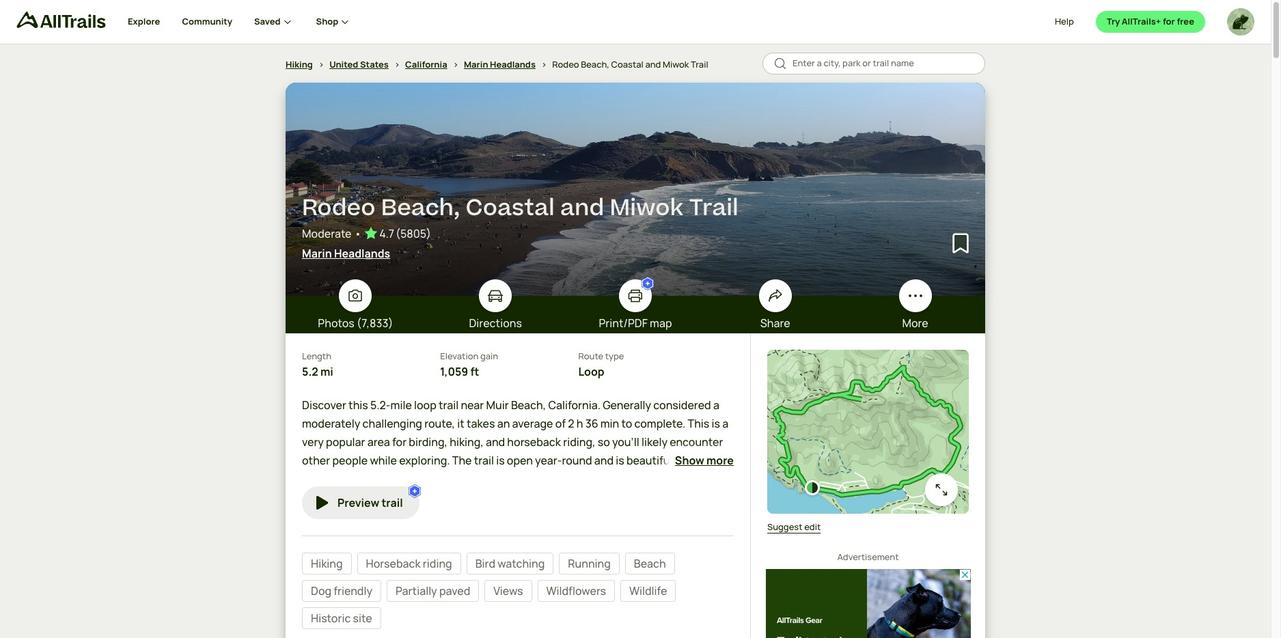 Task type: locate. For each thing, give the bounding box(es) containing it.
0 vertical spatial headlands
[[490, 58, 536, 70]]

1 horizontal spatial marin
[[464, 58, 488, 70]]

type
[[606, 350, 624, 362]]

is down you'll
[[616, 453, 625, 468]]

0 horizontal spatial to
[[622, 416, 633, 431]]

1 horizontal spatial for
[[1164, 15, 1176, 28]]

leash
[[523, 472, 551, 487]]

0 horizontal spatial for
[[392, 435, 407, 450]]

anytime.
[[302, 472, 347, 487]]

print/pdf
[[599, 316, 648, 331]]

marin headlands
[[302, 246, 391, 261]]

1 vertical spatial trail
[[474, 453, 494, 468]]

muir
[[486, 398, 509, 413]]

advertisement
[[838, 551, 899, 563]]

2
[[568, 416, 575, 431]]

hiking down saved button
[[286, 58, 313, 70]]

site
[[353, 611, 372, 626]]

paved
[[440, 584, 471, 599]]

are
[[378, 472, 394, 487]]

discover this 5.2-mile loop trail near muir beach, california. generally considered a moderately challenging route, it takes an average of 2 h 36 min to complete. this is a very popular area for birding, hiking, and horseback riding, so you'll likely encounter other people while exploring. the trail is open year-round and is beautiful to visit anytime. dogs are welcome and may be off-leash in some areas.
[[302, 398, 729, 487]]

this
[[349, 398, 368, 413]]

a right considered
[[714, 398, 720, 413]]

area
[[368, 435, 390, 450]]

show
[[675, 453, 705, 468]]

shop link
[[316, 0, 352, 44]]

preview
[[338, 496, 380, 511]]

2 horizontal spatial is
[[712, 416, 721, 431]]

partially
[[396, 584, 437, 599]]

mi
[[321, 364, 334, 379]]

for inside try alltrails+ for free link
[[1164, 15, 1176, 28]]

print/pdf map link
[[566, 277, 706, 332]]

1 horizontal spatial to
[[675, 453, 686, 468]]

0 horizontal spatial coastal
[[466, 192, 555, 225]]

1 vertical spatial miwok
[[610, 192, 684, 225]]

partially paved
[[396, 584, 471, 599]]

be
[[489, 472, 502, 487]]

1 vertical spatial rodeo
[[302, 192, 376, 225]]

for
[[1164, 15, 1176, 28], [392, 435, 407, 450]]

0 horizontal spatial marin
[[302, 246, 332, 261]]

for left free
[[1164, 15, 1176, 28]]

5.2
[[302, 364, 318, 379]]

2 horizontal spatial beach,
[[581, 58, 610, 70]]

free
[[1178, 15, 1195, 28]]

share link
[[706, 280, 846, 332]]

0 horizontal spatial beach,
[[381, 192, 460, 225]]

birding,
[[409, 435, 448, 450]]

length 5.2 mi
[[302, 350, 334, 379]]

is up be
[[496, 453, 505, 468]]

to
[[622, 416, 633, 431], [675, 453, 686, 468]]

to right min
[[622, 416, 633, 431]]

considered
[[654, 398, 712, 413]]

0 vertical spatial marin headlands link
[[464, 58, 536, 70]]

horseback
[[366, 557, 421, 572]]

bird watching
[[476, 557, 545, 572]]

explore
[[128, 15, 160, 28]]

hiking link
[[286, 58, 313, 70]]

1 vertical spatial for
[[392, 435, 407, 450]]

1 vertical spatial to
[[675, 453, 686, 468]]

near
[[461, 398, 484, 413]]

some
[[564, 472, 593, 487]]

2 vertical spatial beach,
[[511, 398, 546, 413]]

2 vertical spatial trail
[[382, 496, 403, 511]]

people
[[333, 453, 368, 468]]

1 horizontal spatial rodeo
[[553, 58, 580, 70]]

alltrails image
[[16, 12, 106, 28]]

0 vertical spatial coastal
[[612, 58, 644, 70]]

1 horizontal spatial headlands
[[490, 58, 536, 70]]

1 vertical spatial hiking
[[311, 557, 343, 572]]

a right this
[[723, 416, 729, 431]]

trail up may on the bottom left of page
[[474, 453, 494, 468]]

hiking
[[286, 58, 313, 70], [311, 557, 343, 572]]

)
[[427, 226, 431, 241]]

try alltrails+ for free
[[1107, 15, 1195, 28]]

dialog
[[0, 0, 1282, 639]]

shop
[[316, 15, 339, 28]]

united
[[330, 58, 359, 70]]

suggest edit
[[768, 521, 821, 533]]

Enter a city, park or trail name field
[[793, 57, 975, 70]]

marin headlands link
[[464, 58, 536, 70], [302, 245, 953, 262]]

try
[[1107, 15, 1121, 28]]

community
[[182, 15, 232, 28]]

trail
[[691, 58, 709, 70], [689, 192, 739, 225]]

is right this
[[712, 416, 721, 431]]

welcome
[[396, 472, 442, 487]]

and
[[646, 58, 661, 70], [561, 192, 605, 225], [486, 435, 505, 450], [595, 453, 614, 468], [444, 472, 464, 487]]

2 horizontal spatial trail
[[474, 453, 494, 468]]

year-
[[535, 453, 562, 468]]

beach,
[[581, 58, 610, 70], [381, 192, 460, 225], [511, 398, 546, 413]]

0 horizontal spatial trail
[[382, 496, 403, 511]]

views
[[494, 584, 523, 599]]

watching
[[498, 557, 545, 572]]

trail down are
[[382, 496, 403, 511]]

is
[[712, 416, 721, 431], [496, 453, 505, 468], [616, 453, 625, 468]]

0 vertical spatial for
[[1164, 15, 1176, 28]]

None search field
[[763, 53, 986, 75]]

add to list image
[[951, 232, 972, 253]]

trail inside button
[[382, 496, 403, 511]]

you'll
[[613, 435, 640, 450]]

trail up the route,
[[439, 398, 459, 413]]

horseback
[[508, 435, 561, 450]]

alltrails link
[[16, 12, 128, 34]]

•
[[355, 226, 362, 241]]

marin down moderate on the left of page
[[302, 246, 332, 261]]

1 vertical spatial marin
[[302, 246, 332, 261]]

riding
[[423, 557, 452, 572]]

show more button
[[675, 453, 734, 469]]

min
[[601, 416, 620, 431]]

1 horizontal spatial trail
[[439, 398, 459, 413]]

marin right california link
[[464, 58, 488, 70]]

0 vertical spatial to
[[622, 416, 633, 431]]

0 vertical spatial hiking
[[286, 58, 313, 70]]

0 vertical spatial a
[[714, 398, 720, 413]]

hiking up dog
[[311, 557, 343, 572]]

route
[[579, 350, 604, 362]]

1 horizontal spatial is
[[616, 453, 625, 468]]

moderately
[[302, 416, 361, 431]]

0 horizontal spatial a
[[714, 398, 720, 413]]

3 › from the left
[[453, 58, 459, 70]]

to left visit
[[675, 453, 686, 468]]

›
[[319, 58, 324, 70], [395, 58, 400, 70], [453, 58, 459, 70], [542, 58, 547, 70]]

1 vertical spatial a
[[723, 416, 729, 431]]

1 vertical spatial headlands
[[334, 246, 391, 261]]

for down challenging
[[392, 435, 407, 450]]

preview trail
[[338, 496, 403, 511]]

1,059
[[440, 364, 469, 379]]

1 horizontal spatial beach,
[[511, 398, 546, 413]]

0 horizontal spatial headlands
[[334, 246, 391, 261]]

a
[[714, 398, 720, 413], [723, 416, 729, 431]]

this
[[688, 416, 710, 431]]

1 horizontal spatial a
[[723, 416, 729, 431]]

advertisement region
[[766, 569, 971, 639]]



Task type: vqa. For each thing, say whether or not it's contained in the screenshot.


Task type: describe. For each thing, give the bounding box(es) containing it.
5.2-
[[371, 398, 391, 413]]

california.
[[549, 398, 601, 413]]

0 vertical spatial rodeo
[[553, 58, 580, 70]]

more
[[707, 453, 734, 468]]

1 horizontal spatial coastal
[[612, 58, 644, 70]]

likely
[[642, 435, 668, 450]]

0 vertical spatial trail
[[439, 398, 459, 413]]

exploring.
[[399, 453, 450, 468]]

popular
[[326, 435, 365, 450]]

36
[[586, 416, 599, 431]]

beach
[[634, 557, 666, 572]]

wildlife
[[630, 584, 668, 599]]

an
[[498, 416, 510, 431]]

for inside discover this 5.2-mile loop trail near muir beach, california. generally considered a moderately challenging route, it takes an average of 2 h 36 min to complete. this is a very popular area for birding, hiking, and horseback riding, so you'll likely encounter other people while exploring. the trail is open year-round and is beautiful to visit anytime. dogs are welcome and may be off-leash in some areas.
[[392, 435, 407, 450]]

1 vertical spatial coastal
[[466, 192, 555, 225]]

friendly
[[334, 584, 373, 599]]

generally
[[603, 398, 652, 413]]

0 vertical spatial miwok
[[663, 58, 689, 70]]

mile
[[391, 398, 412, 413]]

share
[[761, 316, 791, 331]]

directions link
[[426, 280, 566, 332]]

complete.
[[635, 416, 686, 431]]

1 vertical spatial beach,
[[381, 192, 460, 225]]

saved link
[[254, 0, 294, 44]]

rodeo beach, coastal and miwok trail, marin headlands, muir beach, california, united states | alltrails.com image
[[286, 83, 986, 296]]

0 horizontal spatial rodeo
[[302, 192, 376, 225]]

more link
[[846, 280, 986, 332]]

suggest edit link
[[768, 521, 821, 534]]

rodeo beach, coastal and miwok trail map image
[[768, 350, 969, 514]]

hiking for hiking
[[311, 557, 343, 572]]

elevation
[[440, 350, 479, 362]]

moderate •
[[302, 226, 362, 241]]

hiking,
[[450, 435, 484, 450]]

the
[[452, 453, 472, 468]]

show more
[[675, 453, 734, 468]]

off-
[[505, 472, 523, 487]]

shop button
[[316, 0, 352, 44]]

4.7 ( 5805 )
[[380, 226, 431, 241]]

0 vertical spatial trail
[[691, 58, 709, 70]]

2 › from the left
[[395, 58, 400, 70]]

route,
[[425, 416, 455, 431]]

alltrails+
[[1122, 15, 1162, 28]]

while
[[370, 453, 397, 468]]

0 horizontal spatial is
[[496, 453, 505, 468]]

states
[[360, 58, 389, 70]]

0 vertical spatial marin
[[464, 58, 488, 70]]

preview trail button
[[302, 487, 420, 520]]

beach, inside discover this 5.2-mile loop trail near muir beach, california. generally considered a moderately challenging route, it takes an average of 2 h 36 min to complete. this is a very popular area for birding, hiking, and horseback riding, so you'll likely encounter other people while exploring. the trail is open year-round and is beautiful to visit anytime. dogs are welcome and may be off-leash in some areas.
[[511, 398, 546, 413]]

moderate
[[302, 226, 352, 241]]

(
[[396, 226, 401, 241]]

hiking for hiking › united states › california › marin headlands › rodeo beach, coastal and miwok trail
[[286, 58, 313, 70]]

0 vertical spatial beach,
[[581, 58, 610, 70]]

help link
[[1056, 15, 1075, 29]]

explore link
[[128, 0, 160, 44]]

route type loop
[[579, 350, 624, 379]]

length
[[302, 350, 332, 362]]

suggest
[[768, 521, 803, 533]]

cookie consent banner dialog
[[16, 574, 1255, 622]]

4.7
[[380, 226, 395, 241]]

more
[[903, 316, 929, 331]]

try alltrails+ for free link
[[1096, 11, 1206, 33]]

map
[[650, 316, 672, 331]]

h
[[577, 416, 583, 431]]

beautiful
[[627, 453, 673, 468]]

1 › from the left
[[319, 58, 324, 70]]

gain
[[481, 350, 498, 362]]

4 › from the left
[[542, 58, 547, 70]]

visit
[[688, 453, 710, 468]]

noah image
[[1228, 8, 1255, 36]]

dog friendly
[[311, 584, 373, 599]]

areas.
[[595, 472, 626, 487]]

very
[[302, 435, 324, 450]]

directions
[[469, 316, 522, 331]]

california link
[[405, 58, 448, 70]]

rodeo beach, coastal and miwok trail
[[302, 192, 739, 225]]

elevation gain 1,059 ft
[[440, 350, 498, 379]]

running
[[568, 557, 611, 572]]

may
[[466, 472, 487, 487]]

photos (7,833)
[[318, 316, 393, 331]]

edit
[[805, 521, 821, 533]]

saved
[[254, 15, 281, 28]]

historic site
[[311, 611, 372, 626]]

discover
[[302, 398, 347, 413]]

it
[[458, 416, 465, 431]]

1 vertical spatial marin headlands link
[[302, 245, 953, 262]]

1 vertical spatial trail
[[689, 192, 739, 225]]

bird
[[476, 557, 496, 572]]

california
[[405, 58, 448, 70]]

in
[[553, 472, 562, 487]]

help
[[1056, 15, 1075, 28]]

of
[[556, 416, 566, 431]]

other
[[302, 453, 330, 468]]

expand map image
[[934, 482, 950, 498]]

united states link
[[330, 58, 389, 70]]

wildflowers
[[547, 584, 606, 599]]

horseback riding
[[366, 557, 452, 572]]

open
[[507, 453, 533, 468]]

so
[[598, 435, 610, 450]]

ft
[[471, 364, 480, 379]]



